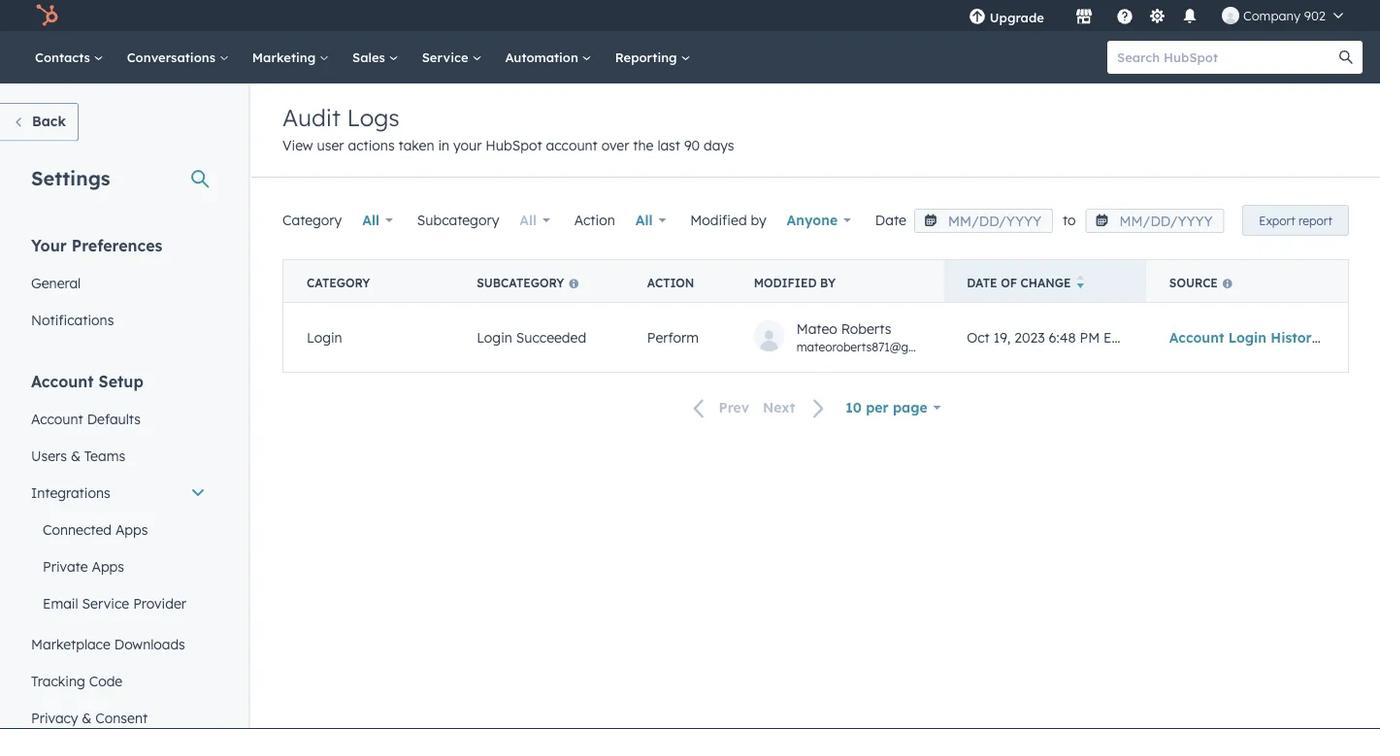 Task type: vqa. For each thing, say whether or not it's contained in the screenshot.
need
no



Task type: locate. For each thing, give the bounding box(es) containing it.
& for privacy
[[82, 709, 92, 726]]

privacy & consent link
[[19, 700, 218, 729]]

category
[[283, 212, 342, 229], [307, 276, 370, 290]]

modified by down days
[[691, 212, 767, 229]]

0 horizontal spatial modified
[[691, 212, 747, 229]]

2 all button from the left
[[507, 201, 563, 240]]

2 horizontal spatial all
[[636, 212, 653, 229]]

descending sort. press to sort ascending. element
[[1078, 275, 1085, 291]]

help image
[[1117, 9, 1134, 26]]

1 horizontal spatial date
[[967, 276, 998, 290]]

all button for category
[[350, 201, 406, 240]]

in
[[438, 137, 450, 154]]

apps up email service provider
[[92, 558, 124, 575]]

& for users
[[71, 447, 81, 464]]

marketplace
[[31, 636, 111, 653]]

mm/dd/yyyy text field up the source at the right of the page
[[1086, 209, 1225, 233]]

marketplace downloads link
[[19, 626, 218, 663]]

account for account login history
[[1170, 329, 1225, 346]]

& right privacy
[[82, 709, 92, 726]]

0 vertical spatial date
[[876, 212, 907, 229]]

1 horizontal spatial all button
[[507, 201, 563, 240]]

anyone button
[[775, 201, 864, 240]]

connected apps link
[[19, 511, 218, 548]]

help button
[[1109, 0, 1142, 31]]

1 horizontal spatial all
[[520, 212, 537, 229]]

users
[[31, 447, 67, 464]]

contacts link
[[23, 31, 115, 84]]

1 horizontal spatial by
[[821, 276, 836, 290]]

all button down the hubspot
[[507, 201, 563, 240]]

0 horizontal spatial by
[[751, 212, 767, 229]]

service right sales link
[[422, 49, 472, 65]]

1 vertical spatial by
[[821, 276, 836, 290]]

by up mateo
[[821, 276, 836, 290]]

modified
[[691, 212, 747, 229], [754, 276, 817, 290]]

all button for subcategory
[[507, 201, 563, 240]]

0 vertical spatial subcategory
[[417, 212, 499, 229]]

1 vertical spatial category
[[307, 276, 370, 290]]

2 login from the left
[[477, 329, 513, 346]]

1 vertical spatial subcategory
[[477, 276, 564, 290]]

private
[[43, 558, 88, 575]]

conversations
[[127, 49, 219, 65]]

0 horizontal spatial date
[[876, 212, 907, 229]]

category for subcategory
[[283, 212, 342, 229]]

export report
[[1260, 213, 1333, 228]]

tracking code link
[[19, 663, 218, 700]]

0 vertical spatial action
[[575, 212, 615, 229]]

report
[[1299, 213, 1333, 228]]

0 horizontal spatial all button
[[350, 201, 406, 240]]

mateo roberts mateoroberts871@gmail.com
[[797, 320, 959, 354]]

prev button
[[682, 395, 756, 421]]

contacts
[[35, 49, 94, 65]]

0 horizontal spatial &
[[71, 447, 81, 464]]

account up account defaults
[[31, 371, 94, 391]]

3 all from the left
[[636, 212, 653, 229]]

modified down days
[[691, 212, 747, 229]]

of
[[1001, 276, 1018, 290]]

0 vertical spatial category
[[283, 212, 342, 229]]

date left of
[[967, 276, 998, 290]]

integrations button
[[19, 474, 218, 511]]

service down private apps 'link'
[[82, 595, 129, 612]]

902
[[1305, 7, 1327, 23]]

account defaults link
[[19, 401, 218, 437]]

login for login
[[307, 329, 342, 346]]

settings link
[[1146, 5, 1170, 26]]

all button for action
[[623, 201, 679, 240]]

0 horizontal spatial action
[[575, 212, 615, 229]]

2 horizontal spatial login
[[1229, 329, 1267, 346]]

2 horizontal spatial all button
[[623, 201, 679, 240]]

your preferences element
[[19, 235, 218, 338]]

preferences
[[72, 235, 163, 255]]

1 vertical spatial modified
[[754, 276, 817, 290]]

teams
[[84, 447, 125, 464]]

3 all button from the left
[[623, 201, 679, 240]]

&
[[71, 447, 81, 464], [82, 709, 92, 726]]

1 horizontal spatial &
[[82, 709, 92, 726]]

action down over
[[575, 212, 615, 229]]

1 vertical spatial apps
[[92, 558, 124, 575]]

all button
[[350, 201, 406, 240], [507, 201, 563, 240], [623, 201, 679, 240]]

connected apps
[[43, 521, 148, 538]]

descending sort. press to sort ascending. image
[[1078, 275, 1085, 288]]

per
[[866, 399, 889, 416]]

oct 19, 2023 6:48 pm edt
[[967, 329, 1129, 346]]

apps for private apps
[[92, 558, 124, 575]]

account down the source at the right of the page
[[1170, 329, 1225, 346]]

privacy
[[31, 709, 78, 726]]

1 vertical spatial service
[[82, 595, 129, 612]]

conversations link
[[115, 31, 241, 84]]

marketing link
[[241, 31, 341, 84]]

0 horizontal spatial mm/dd/yyyy text field
[[915, 209, 1054, 233]]

date inside button
[[967, 276, 998, 290]]

all down the hubspot
[[520, 212, 537, 229]]

all for subcategory
[[520, 212, 537, 229]]

provider
[[133, 595, 186, 612]]

all down actions
[[363, 212, 380, 229]]

subcategory up login succeeded on the left of the page
[[477, 276, 564, 290]]

1 all button from the left
[[350, 201, 406, 240]]

3 login from the left
[[1229, 329, 1267, 346]]

change
[[1021, 276, 1072, 290]]

account up 'users'
[[31, 410, 83, 427]]

date of change
[[967, 276, 1072, 290]]

marketplace downloads
[[31, 636, 185, 653]]

apps down integrations button
[[115, 521, 148, 538]]

0 horizontal spatial login
[[307, 329, 342, 346]]

menu
[[955, 0, 1358, 31]]

marketplaces image
[[1076, 9, 1093, 26]]

1 vertical spatial &
[[82, 709, 92, 726]]

0 vertical spatial modified
[[691, 212, 747, 229]]

audit
[[283, 103, 341, 132]]

marketing
[[252, 49, 320, 65]]

1 horizontal spatial action
[[648, 276, 695, 290]]

all down the the
[[636, 212, 653, 229]]

19,
[[994, 329, 1011, 346]]

1 horizontal spatial mm/dd/yyyy text field
[[1086, 209, 1225, 233]]

back
[[32, 113, 66, 130]]

& right 'users'
[[71, 447, 81, 464]]

sales
[[353, 49, 389, 65]]

Search HubSpot search field
[[1108, 41, 1346, 74]]

date right anyone 'popup button'
[[876, 212, 907, 229]]

by
[[751, 212, 767, 229], [821, 276, 836, 290]]

service link
[[410, 31, 494, 84]]

modified by up mateo
[[754, 276, 836, 290]]

modified up mateo
[[754, 276, 817, 290]]

email service provider link
[[19, 585, 218, 622]]

0 vertical spatial account
[[1170, 329, 1225, 346]]

apps for connected apps
[[115, 521, 148, 538]]

1 horizontal spatial login
[[477, 329, 513, 346]]

0 horizontal spatial all
[[363, 212, 380, 229]]

& inside privacy & consent link
[[82, 709, 92, 726]]

0 horizontal spatial service
[[82, 595, 129, 612]]

action up perform
[[648, 276, 695, 290]]

hubspot image
[[35, 4, 58, 27]]

company
[[1244, 7, 1301, 23]]

account
[[1170, 329, 1225, 346], [31, 371, 94, 391], [31, 410, 83, 427]]

next
[[763, 399, 796, 416]]

to
[[1063, 212, 1077, 229]]

all button down the the
[[623, 201, 679, 240]]

date
[[876, 212, 907, 229], [967, 276, 998, 290]]

2 vertical spatial account
[[31, 410, 83, 427]]

6:48
[[1049, 329, 1077, 346]]

actions
[[348, 137, 395, 154]]

all for category
[[363, 212, 380, 229]]

category for login
[[307, 276, 370, 290]]

1 vertical spatial account
[[31, 371, 94, 391]]

0 vertical spatial apps
[[115, 521, 148, 538]]

account for account defaults
[[31, 410, 83, 427]]

subcategory
[[417, 212, 499, 229], [477, 276, 564, 290]]

0 vertical spatial service
[[422, 49, 472, 65]]

1 vertical spatial date
[[967, 276, 998, 290]]

1 all from the left
[[363, 212, 380, 229]]

0 vertical spatial &
[[71, 447, 81, 464]]

connected
[[43, 521, 112, 538]]

by left anyone
[[751, 212, 767, 229]]

export report button
[[1243, 205, 1350, 236]]

action
[[575, 212, 615, 229], [648, 276, 695, 290]]

1 vertical spatial modified by
[[754, 276, 836, 290]]

pagination navigation
[[682, 395, 837, 421]]

MM/DD/YYYY text field
[[915, 209, 1054, 233], [1086, 209, 1225, 233]]

1 vertical spatial action
[[648, 276, 695, 290]]

subcategory down your
[[417, 212, 499, 229]]

0 vertical spatial modified by
[[691, 212, 767, 229]]

account setup
[[31, 371, 144, 391]]

& inside users & teams link
[[71, 447, 81, 464]]

search image
[[1340, 50, 1354, 64]]

mm/dd/yyyy text field up of
[[915, 209, 1054, 233]]

2 all from the left
[[520, 212, 537, 229]]

1 login from the left
[[307, 329, 342, 346]]

apps inside 'link'
[[92, 558, 124, 575]]

2 mm/dd/yyyy text field from the left
[[1086, 209, 1225, 233]]

setup
[[99, 371, 144, 391]]

login
[[307, 329, 342, 346], [477, 329, 513, 346], [1229, 329, 1267, 346]]

all button down actions
[[350, 201, 406, 240]]



Task type: describe. For each thing, give the bounding box(es) containing it.
over
[[602, 137, 630, 154]]

view
[[283, 137, 313, 154]]

1 horizontal spatial service
[[422, 49, 472, 65]]

logs
[[347, 103, 400, 132]]

anyone
[[787, 212, 838, 229]]

all for action
[[636, 212, 653, 229]]

next button
[[756, 395, 837, 421]]

date for date
[[876, 212, 907, 229]]

automation
[[505, 49, 582, 65]]

hubspot
[[486, 137, 542, 154]]

your preferences
[[31, 235, 163, 255]]

tracking code
[[31, 673, 123, 690]]

integrations
[[31, 484, 110, 501]]

general link
[[19, 265, 218, 302]]

settings image
[[1149, 8, 1167, 26]]

company 902
[[1244, 7, 1327, 23]]

10 per page
[[846, 399, 928, 416]]

mateo roberts image
[[1223, 7, 1240, 24]]

user
[[317, 137, 344, 154]]

private apps link
[[19, 548, 218, 585]]

last
[[658, 137, 681, 154]]

date for date of change
[[967, 276, 998, 290]]

account login history link
[[1170, 329, 1341, 346]]

settings
[[31, 166, 110, 190]]

login succeeded
[[477, 329, 587, 346]]

users & teams
[[31, 447, 125, 464]]

general
[[31, 274, 81, 291]]

0 vertical spatial by
[[751, 212, 767, 229]]

reporting link
[[604, 31, 703, 84]]

company 902 button
[[1211, 0, 1356, 31]]

1 horizontal spatial modified
[[754, 276, 817, 290]]

pm
[[1080, 329, 1100, 346]]

10 per page button
[[837, 388, 950, 427]]

upgrade image
[[969, 9, 986, 26]]

oct
[[967, 329, 990, 346]]

sales link
[[341, 31, 410, 84]]

notifications link
[[19, 302, 218, 338]]

service inside 'link'
[[82, 595, 129, 612]]

source
[[1170, 276, 1219, 290]]

page
[[893, 399, 928, 416]]

account for account setup
[[31, 371, 94, 391]]

downloads
[[114, 636, 185, 653]]

days
[[704, 137, 735, 154]]

menu containing company 902
[[955, 0, 1358, 31]]

private apps
[[43, 558, 124, 575]]

code
[[89, 673, 123, 690]]

notifications image
[[1182, 9, 1199, 26]]

90
[[685, 137, 700, 154]]

reporting
[[615, 49, 681, 65]]

2023
[[1015, 329, 1045, 346]]

your
[[454, 137, 482, 154]]

automation link
[[494, 31, 604, 84]]

email
[[43, 595, 78, 612]]

taken
[[399, 137, 435, 154]]

account
[[546, 137, 598, 154]]

the
[[634, 137, 654, 154]]

export
[[1260, 213, 1296, 228]]

perform
[[648, 329, 699, 346]]

account login history
[[1170, 329, 1321, 346]]

prev
[[719, 399, 750, 416]]

users & teams link
[[19, 437, 218, 474]]

audit logs view user actions taken in your hubspot account over the last 90 days
[[283, 103, 735, 154]]

1 mm/dd/yyyy text field from the left
[[915, 209, 1054, 233]]

mateo
[[797, 320, 838, 337]]

login for login succeeded
[[477, 329, 513, 346]]

tracking
[[31, 673, 85, 690]]

privacy & consent
[[31, 709, 148, 726]]

email service provider
[[43, 595, 186, 612]]

succeeded
[[516, 329, 587, 346]]

marketplaces button
[[1064, 0, 1105, 31]]

defaults
[[87, 410, 141, 427]]

date of change button
[[944, 260, 1147, 303]]

upgrade
[[990, 9, 1045, 25]]

back link
[[0, 103, 79, 141]]

consent
[[95, 709, 148, 726]]

edt
[[1104, 329, 1129, 346]]

notifications
[[31, 311, 114, 328]]

account setup element
[[19, 370, 218, 729]]

roberts
[[842, 320, 892, 337]]

history
[[1272, 329, 1321, 346]]

10
[[846, 399, 862, 416]]



